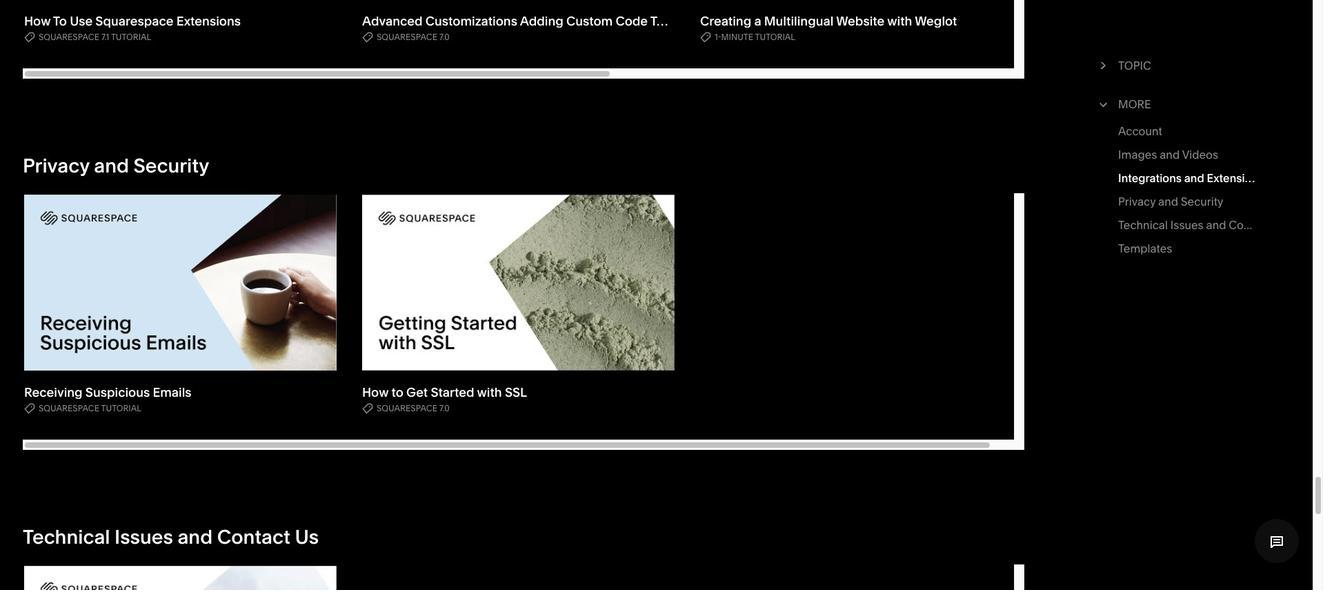 Task type: describe. For each thing, give the bounding box(es) containing it.
videos
[[1183, 148, 1219, 161]]

images
[[1119, 148, 1158, 161]]

2 7.0 from the top
[[440, 403, 450, 413]]

minute
[[722, 32, 754, 42]]

0 vertical spatial privacy
[[23, 154, 90, 177]]

use
[[70, 13, 93, 29]]

technical issues and contact us link
[[1119, 215, 1287, 239]]

2 squarespace 7.0 from the top
[[377, 403, 450, 413]]

1 vertical spatial technical issues and contact us
[[23, 525, 319, 548]]

security inside the privacy and security link
[[1181, 195, 1224, 208]]

suspicious
[[85, 384, 150, 400]]

how for how to use squarespace extensions
[[24, 13, 51, 29]]

1 horizontal spatial extensions
[[1207, 171, 1265, 185]]

started
[[431, 384, 475, 400]]

1 horizontal spatial privacy
[[1119, 195, 1156, 208]]

0 horizontal spatial technical
[[23, 525, 110, 548]]

customizations
[[426, 13, 518, 29]]

1 vertical spatial privacy and security
[[1119, 195, 1224, 208]]

how to use squarespace extensions
[[24, 13, 241, 29]]

creating
[[700, 13, 752, 29]]

advanced
[[362, 13, 423, 29]]

integrations
[[1119, 171, 1182, 185]]

with for website
[[888, 13, 913, 29]]

templates
[[1119, 242, 1173, 255]]

7.1
[[101, 32, 109, 42]]

0 vertical spatial contact
[[1229, 218, 1271, 232]]

images and videos
[[1119, 148, 1219, 161]]

weglot
[[915, 13, 957, 29]]

account link
[[1119, 121, 1163, 145]]

account
[[1119, 124, 1163, 138]]

multilingual
[[765, 13, 834, 29]]

more button
[[1096, 87, 1267, 121]]

tutorial down suspicious
[[101, 403, 141, 413]]

1 vertical spatial issues
[[115, 525, 173, 548]]

1 7.0 from the top
[[440, 32, 450, 42]]

0 horizontal spatial extensions
[[177, 13, 241, 29]]

integrations and extensions
[[1119, 171, 1265, 185]]

with for started
[[477, 384, 502, 400]]

custom
[[567, 13, 613, 29]]

creating a multilingual website with weglot
[[700, 13, 957, 29]]

advanced customizations  adding custom code tutorial
[[362, 13, 695, 29]]

0 vertical spatial issues
[[1171, 218, 1204, 232]]

ssl
[[505, 384, 527, 400]]

get
[[406, 384, 428, 400]]

more
[[1119, 97, 1152, 111]]



Task type: locate. For each thing, give the bounding box(es) containing it.
1-minute tutorial
[[715, 32, 796, 42]]

1 horizontal spatial technical
[[1119, 218, 1168, 232]]

0 vertical spatial privacy and security
[[23, 154, 209, 177]]

tutorial right code
[[651, 13, 695, 29]]

topic
[[1119, 59, 1152, 72]]

1 vertical spatial how
[[362, 384, 389, 400]]

privacy and security link
[[1119, 192, 1224, 215]]

0 horizontal spatial us
[[295, 525, 319, 548]]

1 squarespace 7.0 from the top
[[377, 32, 450, 42]]

7.0 down how to get started with ssl
[[440, 403, 450, 413]]

website
[[837, 13, 885, 29]]

privacy
[[23, 154, 90, 177], [1119, 195, 1156, 208]]

1 vertical spatial security
[[1181, 195, 1224, 208]]

7.0
[[440, 32, 450, 42], [440, 403, 450, 413]]

0 horizontal spatial with
[[477, 384, 502, 400]]

how for how to get started with ssl
[[362, 384, 389, 400]]

receiving
[[24, 384, 83, 400]]

1 horizontal spatial issues
[[1171, 218, 1204, 232]]

technical
[[1119, 218, 1168, 232], [23, 525, 110, 548]]

topic link
[[1119, 56, 1267, 75]]

1 vertical spatial extensions
[[1207, 171, 1265, 185]]

adding
[[520, 13, 564, 29]]

with left ssl
[[477, 384, 502, 400]]

how
[[24, 13, 51, 29], [362, 384, 389, 400]]

squarespace 7.0 down get
[[377, 403, 450, 413]]

0 horizontal spatial privacy and security
[[23, 154, 209, 177]]

1 horizontal spatial contact
[[1229, 218, 1271, 232]]

integrations and extensions link
[[1119, 168, 1265, 192]]

templates link
[[1119, 239, 1173, 262]]

1 vertical spatial 7.0
[[440, 403, 450, 413]]

1 vertical spatial squarespace 7.0
[[377, 403, 450, 413]]

with
[[888, 13, 913, 29], [477, 384, 502, 400]]

to
[[53, 13, 67, 29]]

us
[[1273, 218, 1287, 232], [295, 525, 319, 548]]

0 vertical spatial security
[[134, 154, 209, 177]]

0 vertical spatial squarespace 7.0
[[377, 32, 450, 42]]

emails
[[153, 384, 192, 400]]

1 horizontal spatial security
[[1181, 195, 1224, 208]]

0 horizontal spatial contact
[[217, 525, 290, 548]]

privacy and security
[[23, 154, 209, 177], [1119, 195, 1224, 208]]

tutorial down a
[[755, 32, 796, 42]]

0 horizontal spatial security
[[134, 154, 209, 177]]

how to get started with ssl
[[362, 384, 527, 400]]

extensions
[[177, 13, 241, 29], [1207, 171, 1265, 185]]

1 horizontal spatial privacy and security
[[1119, 195, 1224, 208]]

and
[[1160, 148, 1180, 161], [94, 154, 129, 177], [1185, 171, 1205, 185], [1159, 195, 1179, 208], [1207, 218, 1227, 232], [178, 525, 213, 548]]

1 horizontal spatial with
[[888, 13, 913, 29]]

7.0 down customizations
[[440, 32, 450, 42]]

1 vertical spatial contact
[[217, 525, 290, 548]]

1 vertical spatial privacy
[[1119, 195, 1156, 208]]

1 vertical spatial technical
[[23, 525, 110, 548]]

squarespace 7.0 down the advanced
[[377, 32, 450, 42]]

squarespace
[[95, 13, 174, 29], [39, 32, 99, 42], [377, 32, 438, 42], [39, 403, 99, 413], [377, 403, 438, 413]]

0 horizontal spatial privacy
[[23, 154, 90, 177]]

1 horizontal spatial us
[[1273, 218, 1287, 232]]

squarespace 7.1 tutorial
[[39, 32, 151, 42]]

0 vertical spatial technical issues and contact us
[[1119, 218, 1287, 232]]

to
[[392, 384, 404, 400]]

technical issues and contact us
[[1119, 218, 1287, 232], [23, 525, 319, 548]]

1-
[[715, 32, 722, 42]]

with left 'weglot'
[[888, 13, 913, 29]]

issues
[[1171, 218, 1204, 232], [115, 525, 173, 548]]

0 horizontal spatial issues
[[115, 525, 173, 548]]

0 horizontal spatial technical issues and contact us
[[23, 525, 319, 548]]

contact
[[1229, 218, 1271, 232], [217, 525, 290, 548]]

receiving suspicious emails
[[24, 384, 192, 400]]

a
[[755, 13, 762, 29]]

squarespace 7.0
[[377, 32, 450, 42], [377, 403, 450, 413]]

0 vertical spatial us
[[1273, 218, 1287, 232]]

0 horizontal spatial how
[[24, 13, 51, 29]]

squarespace tutorial
[[39, 403, 141, 413]]

more link
[[1119, 95, 1267, 114]]

1 horizontal spatial how
[[362, 384, 389, 400]]

0 vertical spatial technical
[[1119, 218, 1168, 232]]

code
[[616, 13, 648, 29]]

tutorial
[[651, 13, 695, 29], [111, 32, 151, 42], [755, 32, 796, 42], [101, 403, 141, 413]]

topic button
[[1096, 48, 1267, 83]]

1 horizontal spatial technical issues and contact us
[[1119, 218, 1287, 232]]

0 vertical spatial with
[[888, 13, 913, 29]]

0 vertical spatial how
[[24, 13, 51, 29]]

0 vertical spatial 7.0
[[440, 32, 450, 42]]

1 vertical spatial us
[[295, 525, 319, 548]]

technical inside technical issues and contact us link
[[1119, 218, 1168, 232]]

0 vertical spatial extensions
[[177, 13, 241, 29]]

security
[[134, 154, 209, 177], [1181, 195, 1224, 208]]

tutorial down how to use squarespace extensions
[[111, 32, 151, 42]]

images and videos link
[[1119, 145, 1219, 168]]

1 vertical spatial with
[[477, 384, 502, 400]]



Task type: vqa. For each thing, say whether or not it's contained in the screenshot.
topmost constrained
no



